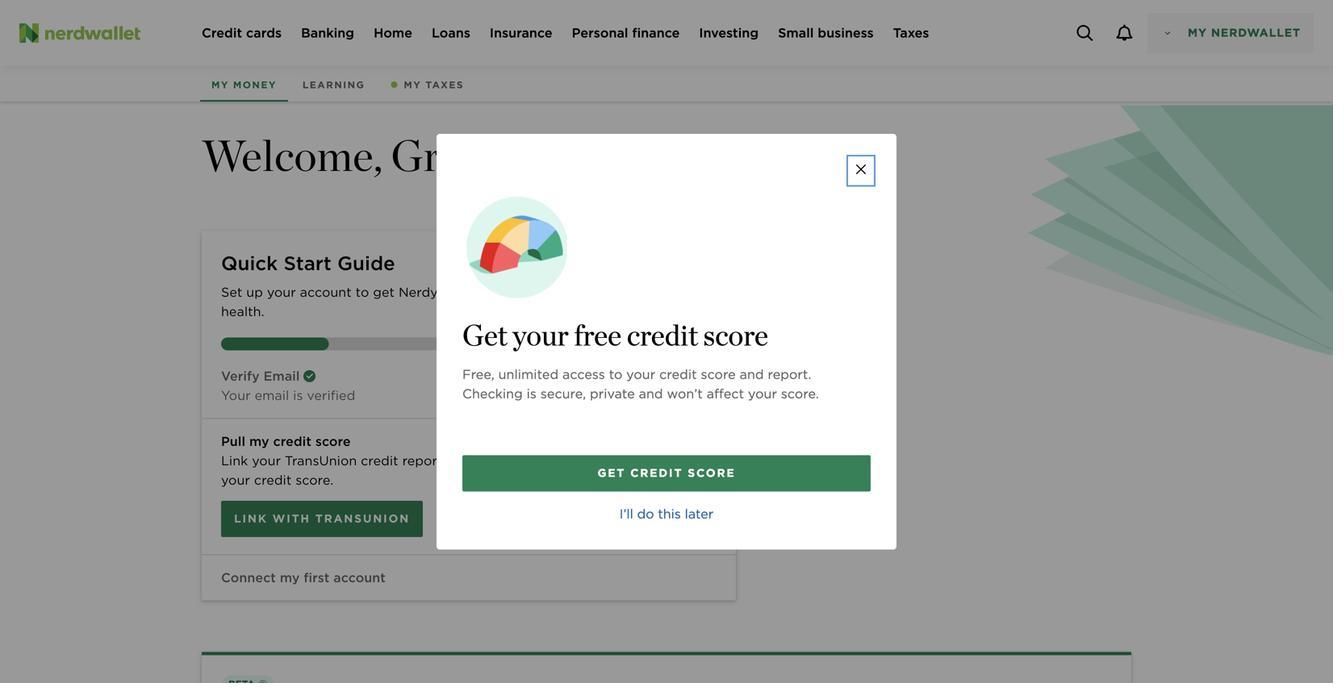 Task type: vqa. For each thing, say whether or not it's contained in the screenshot.
Below
no



Task type: describe. For each thing, give the bounding box(es) containing it.
score. inside free, unlimited access to your credit score and report. checking is secure, private and won't affect your score.
[[781, 386, 819, 402]]

get
[[373, 285, 395, 300]]

credit inside button
[[630, 466, 683, 480]]

improve
[[554, 285, 607, 300]]

credit left report
[[361, 453, 398, 469]]

connect
[[221, 570, 276, 586]]

report
[[402, 453, 443, 469]]

get your free credit score
[[462, 318, 768, 352]]

i'll do this later
[[620, 506, 714, 522]]

steps
[[574, 336, 609, 352]]

pull
[[464, 453, 488, 469]]

tab list containing my money
[[0, 66, 1333, 102]]

1
[[551, 336, 556, 352]]

3
[[562, 336, 570, 352]]

nerdwallet home page link
[[19, 23, 182, 43]]

health.
[[221, 304, 264, 320]]

get for get your free credit score
[[462, 318, 507, 352]]

my money button
[[199, 66, 290, 102]]

your right the up
[[267, 285, 296, 300]]

banking
[[301, 25, 354, 41]]

private
[[590, 386, 635, 402]]

account for first
[[333, 570, 386, 586]]

cards
[[246, 25, 282, 41]]

welcome, greg
[[202, 129, 480, 182]]

link your transunion credit report to pull your credit score. no impact to your credit score.
[[221, 453, 693, 488]]

my for pull
[[249, 434, 269, 450]]

get credit score
[[598, 466, 736, 480]]

this
[[658, 506, 681, 522]]

pull
[[221, 434, 245, 450]]

quick start guide
[[221, 252, 395, 275]]

link for link your transunion credit report to pull your credit score. no impact to your credit score.
[[221, 453, 248, 469]]

affect
[[707, 386, 744, 402]]

my taxes
[[404, 79, 464, 91]]

credit cards button
[[202, 23, 282, 43]]

credit down financial
[[627, 318, 698, 352]]

your up unlimited
[[513, 318, 569, 352]]

free
[[574, 318, 622, 352]]

0 vertical spatial taxes
[[893, 25, 929, 41]]

now
[[489, 511, 516, 527]]

learning
[[303, 79, 365, 91]]

to inside free, unlimited access to your credit score and report. checking is secure, private and won't affect your score.
[[609, 367, 623, 382]]

credit up transunion
[[273, 434, 311, 450]]

transunion
[[315, 512, 410, 526]]

skip for now
[[436, 511, 516, 527]]

taxes inside button
[[426, 79, 464, 91]]

0 horizontal spatial and
[[639, 386, 663, 402]]

free, unlimited access to your credit score and report. checking is secure, private and won't affect your score.
[[462, 367, 819, 402]]

get your free credit score dialog
[[437, 134, 897, 550]]

won't
[[667, 386, 703, 402]]

your up get your free credit score
[[610, 285, 640, 300]]

up
[[246, 285, 263, 300]]

business
[[818, 25, 874, 41]]

insurance button
[[490, 23, 552, 43]]

personal finance button
[[572, 23, 680, 43]]

do
[[637, 506, 654, 522]]

with
[[272, 512, 311, 526]]

credit cards
[[202, 25, 282, 41]]

quick
[[221, 252, 278, 275]]

get for get credit score
[[598, 466, 626, 480]]

set up your account to get nerdy insights today to improve your financial health.
[[221, 285, 697, 320]]

email
[[264, 369, 300, 384]]

start
[[284, 252, 332, 275]]

investing button
[[699, 23, 759, 43]]

unlimited
[[498, 367, 559, 382]]

money
[[233, 79, 277, 91]]

your down pull my credit score
[[252, 453, 281, 469]]

small business button
[[778, 23, 874, 43]]

small business
[[778, 25, 874, 41]]

my taxes button
[[378, 66, 477, 102]]

credit score ranges image
[[462, 192, 571, 300]]

finance
[[632, 25, 680, 41]]

link with transunion
[[234, 512, 410, 526]]

pull my credit score
[[221, 434, 351, 450]]



Task type: locate. For each thing, give the bounding box(es) containing it.
banking button
[[301, 23, 354, 43]]

to up private
[[609, 367, 623, 382]]

welcome,
[[202, 129, 383, 182]]

account inside set up your account to get nerdy insights today to improve your financial health.
[[300, 285, 352, 300]]

account
[[300, 285, 352, 300], [333, 570, 386, 586]]

free,
[[462, 367, 494, 382]]

to right today
[[537, 285, 550, 300]]

my
[[249, 434, 269, 450], [280, 570, 300, 586]]

0 vertical spatial account
[[300, 285, 352, 300]]

account right first
[[333, 570, 386, 586]]

report.
[[768, 367, 811, 382]]

guide
[[337, 252, 395, 275]]

1 horizontal spatial and
[[740, 367, 764, 382]]

nerdy
[[399, 285, 438, 300]]

link inside button
[[234, 512, 268, 526]]

your down report.
[[748, 386, 777, 402]]

taxes right business
[[893, 25, 929, 41]]

0 horizontal spatial my
[[211, 79, 229, 91]]

1 vertical spatial taxes
[[426, 79, 464, 91]]

insurance
[[490, 25, 552, 41]]

your down "pull" on the left bottom
[[221, 473, 250, 488]]

personal finance
[[572, 25, 680, 41]]

link
[[221, 453, 248, 469], [234, 512, 268, 526]]

set
[[221, 285, 242, 300]]

score inside free, unlimited access to your credit score and report. checking is secure, private and won't affect your score.
[[701, 367, 736, 382]]

my left the money
[[211, 79, 229, 91]]

get left impact
[[598, 466, 626, 480]]

your up private
[[626, 367, 655, 382]]

skip
[[436, 511, 463, 527]]

investing
[[699, 25, 759, 41]]

get up free,
[[462, 318, 507, 352]]

tab list
[[0, 66, 1333, 102]]

access
[[562, 367, 605, 382]]

search image
[[1077, 25, 1093, 41]]

your email is verified
[[221, 388, 355, 404]]

get inside button
[[598, 466, 626, 480]]

/
[[556, 336, 562, 352]]

1 horizontal spatial my
[[404, 79, 421, 91]]

my for connect
[[280, 570, 300, 586]]

score. left no
[[566, 453, 604, 469]]

learning button
[[290, 66, 378, 102]]

score inside get credit score button
[[688, 466, 736, 480]]

small
[[778, 25, 814, 41]]

credit down pull my credit score
[[254, 473, 292, 488]]

my money
[[211, 79, 277, 91]]

0 horizontal spatial is
[[293, 388, 303, 404]]

to left the get
[[356, 285, 369, 300]]

get
[[462, 318, 507, 352], [598, 466, 626, 480]]

new content available image
[[391, 82, 397, 88]]

close dialog image
[[851, 160, 871, 179]]

email
[[255, 388, 289, 404]]

for
[[467, 511, 485, 527]]

my left first
[[280, 570, 300, 586]]

1 horizontal spatial score.
[[566, 453, 604, 469]]

1 vertical spatial score.
[[566, 453, 604, 469]]

and
[[740, 367, 764, 382], [639, 386, 663, 402]]

to left pull
[[447, 453, 460, 469]]

1 my from the left
[[211, 79, 229, 91]]

0 vertical spatial link
[[221, 453, 248, 469]]

1 / 3 steps
[[551, 336, 609, 352]]

to right impact
[[679, 453, 693, 469]]

nerdwallet home page image
[[19, 23, 39, 43]]

insights
[[442, 285, 492, 300]]

link for link with transunion
[[234, 512, 268, 526]]

link inside link your transunion credit report to pull your credit score. no impact to your credit score.
[[221, 453, 248, 469]]

your
[[267, 285, 296, 300], [610, 285, 640, 300], [513, 318, 569, 352], [626, 367, 655, 382], [748, 386, 777, 402], [252, 453, 281, 469], [492, 453, 521, 469], [221, 473, 250, 488]]

credit up 'won't'
[[659, 367, 697, 382]]

0 vertical spatial my
[[249, 434, 269, 450]]

financial
[[643, 285, 697, 300]]

score. down report.
[[781, 386, 819, 402]]

first
[[304, 570, 330, 586]]

is down unlimited
[[527, 386, 537, 402]]

0 vertical spatial get
[[462, 318, 507, 352]]

link left with
[[234, 512, 268, 526]]

1 vertical spatial account
[[333, 570, 386, 586]]

taxes button
[[893, 23, 929, 43]]

account down quick start guide
[[300, 285, 352, 300]]

0 vertical spatial and
[[740, 367, 764, 382]]

personal
[[572, 25, 628, 41]]

my for my taxes
[[404, 79, 421, 91]]

credit
[[627, 318, 698, 352], [659, 367, 697, 382], [273, 434, 311, 450], [361, 453, 398, 469], [525, 453, 562, 469], [630, 466, 683, 480], [254, 473, 292, 488]]

taxes
[[893, 25, 929, 41], [426, 79, 464, 91]]

verified
[[307, 388, 355, 404]]

1 vertical spatial my
[[280, 570, 300, 586]]

i'll
[[620, 506, 633, 522]]

1 vertical spatial get
[[598, 466, 626, 480]]

no
[[608, 453, 627, 469]]

taxes right "new content available" icon
[[426, 79, 464, 91]]

1 vertical spatial link
[[234, 512, 268, 526]]

0 horizontal spatial score.
[[296, 473, 333, 488]]

transunion
[[285, 453, 357, 469]]

1 vertical spatial and
[[639, 386, 663, 402]]

my for my money
[[211, 79, 229, 91]]

link down "pull" on the left bottom
[[221, 453, 248, 469]]

credit right no
[[630, 466, 683, 480]]

1 horizontal spatial my
[[280, 570, 300, 586]]

2 horizontal spatial score.
[[781, 386, 819, 402]]

my right "new content available" icon
[[404, 79, 421, 91]]

0 horizontal spatial get
[[462, 318, 507, 352]]

your
[[221, 388, 251, 404]]

today
[[496, 285, 533, 300]]

and left 'won't'
[[639, 386, 663, 402]]

get credit score button
[[462, 455, 871, 492]]

my
[[211, 79, 229, 91], [404, 79, 421, 91]]

home
[[374, 25, 412, 41]]

0 vertical spatial score.
[[781, 386, 819, 402]]

1 horizontal spatial is
[[527, 386, 537, 402]]

search element
[[1065, 13, 1105, 53]]

0 horizontal spatial my
[[249, 434, 269, 450]]

loans button
[[432, 23, 470, 43]]

my right "pull" on the left bottom
[[249, 434, 269, 450]]

i'll do this later button
[[620, 505, 714, 524]]

account for your
[[300, 285, 352, 300]]

impact
[[630, 453, 675, 469]]

is
[[527, 386, 537, 402], [293, 388, 303, 404]]

loans
[[432, 25, 470, 41]]

secure,
[[541, 386, 586, 402]]

greg
[[391, 129, 480, 182]]

skip for now button
[[436, 511, 516, 527]]

is down 'email'
[[293, 388, 303, 404]]

verify email
[[221, 369, 300, 384]]

link with transunion button
[[221, 501, 423, 538]]

checking
[[462, 386, 523, 402]]

2 vertical spatial score.
[[296, 473, 333, 488]]

credit right pull
[[525, 453, 562, 469]]

credit
[[202, 25, 242, 41]]

to
[[356, 285, 369, 300], [537, 285, 550, 300], [609, 367, 623, 382], [447, 453, 460, 469], [679, 453, 693, 469]]

and up affect
[[740, 367, 764, 382]]

home button
[[374, 23, 412, 43]]

1 horizontal spatial taxes
[[893, 25, 929, 41]]

credit inside free, unlimited access to your credit score and report. checking is secure, private and won't affect your score.
[[659, 367, 697, 382]]

is inside free, unlimited access to your credit score and report. checking is secure, private and won't affect your score.
[[527, 386, 537, 402]]

2 my from the left
[[404, 79, 421, 91]]

your right pull
[[492, 453, 521, 469]]

0 horizontal spatial taxes
[[426, 79, 464, 91]]

score. down transunion
[[296, 473, 333, 488]]

verify
[[221, 369, 260, 384]]

connect my first account
[[221, 570, 386, 586]]

score.
[[781, 386, 819, 402], [566, 453, 604, 469], [296, 473, 333, 488]]

1 horizontal spatial get
[[598, 466, 626, 480]]

later
[[685, 506, 714, 522]]



